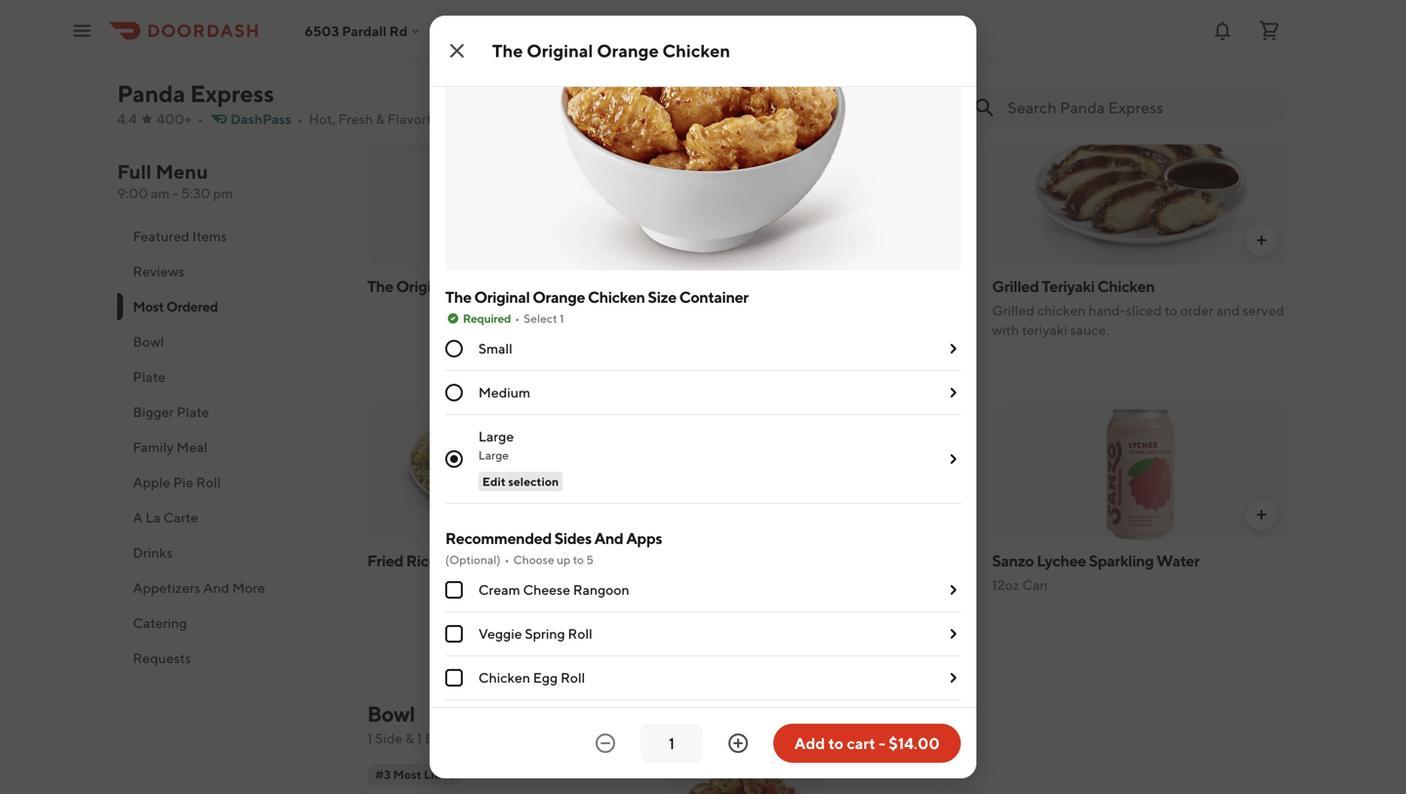 Task type: vqa. For each thing, say whether or not it's contained in the screenshot.
golden
yes



Task type: locate. For each thing, give the bounding box(es) containing it.
400+ •
[[157, 111, 203, 127]]

2 vertical spatial and
[[1217, 302, 1241, 319]]

with left teriyaki
[[993, 322, 1020, 338]]

6503
[[305, 23, 339, 39]]

sparkling
[[1090, 552, 1155, 570]]

and down marinated
[[944, 67, 967, 83]]

recommended sides and apps (optional) • choose up to 5
[[446, 529, 662, 567]]

& right side
[[406, 730, 414, 746]]

0 horizontal spatial with
[[871, 28, 898, 44]]

& right fresh
[[376, 111, 385, 127]]

1 horizontal spatial and
[[944, 67, 967, 83]]

appetizers and more
[[133, 580, 265, 596]]

veggie spring roll
[[479, 626, 593, 642]]

chicken
[[680, 67, 729, 83], [1038, 302, 1086, 319]]

most right the #3
[[394, 768, 422, 782]]

orange up select
[[533, 288, 585, 306]]

1 horizontal spatial add item to cart image
[[1255, 233, 1270, 248]]

0 vertical spatial egg
[[740, 2, 768, 21]]

the original orange chicken dialog
[[430, 0, 977, 789]]

0 horizontal spatial cheese
[[416, 2, 469, 21]]

bowl inside bowl 1 side & 1 entree
[[367, 702, 415, 727]]

• inside the original orange chicken size container group
[[515, 312, 520, 325]]

0 horizontal spatial a
[[745, 86, 752, 103]]

fresh
[[339, 111, 373, 127]]

1 horizontal spatial a
[[803, 67, 810, 83]]

1 horizontal spatial with
[[993, 322, 1020, 338]]

add item to cart image up served
[[1255, 233, 1270, 248]]

0 horizontal spatial 1
[[367, 730, 373, 746]]

to down wrapped
[[729, 86, 742, 103]]

egg for chicken egg roll chicken egg rolls are prepared with a mixture of cabbage, carrots, green onions and marinated chicken wrapped in a thin wonton wrapper and cooked to a golden brown.
[[740, 2, 768, 21]]

to left cart
[[829, 734, 844, 753]]

a
[[901, 28, 908, 44], [803, 67, 810, 83], [745, 86, 752, 103]]

0 horizontal spatial &
[[376, 111, 385, 127]]

4.4
[[117, 111, 137, 127]]

1 horizontal spatial 1
[[417, 730, 422, 746]]

and
[[595, 529, 624, 548], [203, 580, 230, 596]]

- right am
[[173, 185, 178, 201]]

add item to cart image up the original orange chicken size container
[[629, 233, 645, 248]]

1 horizontal spatial and
[[595, 529, 624, 548]]

large up edit
[[479, 448, 509, 462]]

cream inside recommended sides and apps 'group'
[[479, 582, 521, 598]]

roll for chicken egg roll
[[561, 670, 586, 686]]

and right order
[[1217, 302, 1241, 319]]

1 large from the top
[[479, 428, 514, 445]]

1 vertical spatial plate
[[177, 404, 209, 420]]

0 vertical spatial large
[[479, 428, 514, 445]]

carrots,
[[740, 47, 786, 64]]

1 horizontal spatial most
[[394, 768, 422, 782]]

0 vertical spatial -
[[173, 185, 178, 201]]

0 vertical spatial cheese
[[416, 2, 469, 21]]

1 vertical spatial grilled
[[993, 302, 1035, 319]]

cheese
[[416, 2, 469, 21], [523, 582, 571, 598]]

(optional)
[[446, 553, 501, 567]]

to left order
[[1165, 302, 1178, 319]]

roll down spring
[[561, 670, 586, 686]]

1 vertical spatial most
[[394, 768, 422, 782]]

grilled teriyaki chicken grilled chicken hand-sliced to order and served with teriyaki sauce.
[[993, 277, 1285, 338]]

featured items button
[[117, 219, 344, 254]]

choose
[[514, 553, 555, 567]]

the
[[492, 40, 523, 61], [367, 277, 394, 296], [446, 288, 472, 306]]

2 horizontal spatial 1
[[560, 312, 564, 325]]

2 horizontal spatial and
[[1217, 302, 1241, 319]]

1 left side
[[367, 730, 373, 746]]

a left mixture
[[901, 28, 908, 44]]

most
[[133, 298, 164, 315], [394, 768, 422, 782]]

roll right pie
[[196, 474, 221, 490]]

1 horizontal spatial orange
[[533, 288, 585, 306]]

featured
[[133, 228, 190, 244]]

meal
[[176, 439, 208, 455]]

egg
[[740, 2, 768, 21], [533, 670, 558, 686]]

cream down (optional)
[[479, 582, 521, 598]]

1 vertical spatial and
[[944, 67, 967, 83]]

roll right spring
[[568, 626, 593, 642]]

0 vertical spatial bowl
[[133, 334, 164, 350]]

cheese up close the original orange chicken image
[[416, 2, 469, 21]]

bowl button
[[117, 324, 344, 360]]

1 vertical spatial cream
[[479, 582, 521, 598]]

0 horizontal spatial bowl
[[133, 334, 164, 350]]

roll for chicken egg roll chicken egg rolls are prepared with a mixture of cabbage, carrots, green onions and marinated chicken wrapped in a thin wonton wrapper and cooked to a golden brown.
[[771, 2, 798, 21]]

cream cheese rangoon down up
[[479, 582, 630, 598]]

chicken up cooked
[[680, 67, 729, 83]]

rangoon
[[472, 2, 534, 21], [573, 582, 630, 598]]

0 horizontal spatial cream
[[367, 2, 414, 21]]

and up wonton
[[871, 47, 895, 64]]

0 vertical spatial and
[[595, 529, 624, 548]]

Cream Cheese Rangoon checkbox
[[446, 581, 463, 599]]

large inside the large large
[[479, 448, 509, 462]]

golden
[[755, 86, 798, 103]]

the original orange chicken
[[492, 40, 731, 61], [367, 277, 567, 296]]

5
[[587, 553, 594, 567]]

2 vertical spatial a
[[745, 86, 752, 103]]

up
[[557, 553, 571, 567]]

1 horizontal spatial rangoon
[[573, 582, 630, 598]]

1 horizontal spatial bowl
[[367, 702, 415, 727]]

chicken inside group
[[588, 288, 645, 306]]

1 horizontal spatial the
[[446, 288, 472, 306]]

0 horizontal spatial add item to cart image
[[629, 233, 645, 248]]

0 horizontal spatial and
[[203, 580, 230, 596]]

1 vertical spatial rangoon
[[573, 582, 630, 598]]

panda express
[[117, 80, 274, 107]]

1 horizontal spatial cheese
[[523, 582, 571, 598]]

the inside group
[[446, 288, 472, 306]]

plate up bigger
[[133, 369, 165, 385]]

1 horizontal spatial chicken
[[1038, 302, 1086, 319]]

can
[[1023, 577, 1048, 593]]

cheese down choose
[[523, 582, 571, 598]]

0 horizontal spatial -
[[173, 185, 178, 201]]

0 vertical spatial rangoon
[[472, 2, 534, 21]]

1 horizontal spatial egg
[[740, 2, 768, 21]]

to left 5
[[573, 553, 584, 567]]

0 horizontal spatial rangoon
[[472, 2, 534, 21]]

2 horizontal spatial orange
[[597, 40, 659, 61]]

0 items, open order cart image
[[1258, 19, 1282, 43]]

0 vertical spatial chicken
[[680, 67, 729, 83]]

1 vertical spatial cheese
[[523, 582, 571, 598]]

bowl up side
[[367, 702, 415, 727]]

cream
[[367, 2, 414, 21], [479, 582, 521, 598]]

open menu image
[[70, 19, 94, 43]]

bowl
[[133, 334, 164, 350], [367, 702, 415, 727]]

0 horizontal spatial plate
[[133, 369, 165, 385]]

orange up the required
[[455, 277, 507, 296]]

rice
[[406, 552, 437, 570]]

pm
[[213, 185, 233, 201]]

1 vertical spatial cream cheese rangoon
[[479, 582, 630, 598]]

0 vertical spatial &
[[376, 111, 385, 127]]

drinks
[[133, 545, 173, 561]]

pie
[[173, 474, 194, 490]]

most down reviews
[[133, 298, 164, 315]]

egg up "egg"
[[740, 2, 768, 21]]

ordered
[[166, 298, 218, 315]]

plate up meal
[[177, 404, 209, 420]]

Current quantity is 1 number field
[[653, 733, 692, 754]]

1
[[560, 312, 564, 325], [367, 730, 373, 746], [417, 730, 422, 746]]

- right cart
[[879, 734, 886, 753]]

cream cheese rangoon up close the original orange chicken image
[[367, 2, 534, 21]]

catering button
[[117, 606, 344, 641]]

original
[[527, 40, 594, 61], [396, 277, 452, 296], [474, 288, 530, 306]]

bigger plate
[[133, 404, 209, 420]]

1 vertical spatial large
[[479, 448, 509, 462]]

bowl image
[[668, 764, 821, 794]]

teriyaki
[[1023, 322, 1068, 338]]

the original orange chicken inside dialog
[[492, 40, 731, 61]]

roll inside chicken egg roll chicken egg rolls are prepared with a mixture of cabbage, carrots, green onions and marinated chicken wrapped in a thin wonton wrapper and cooked to a golden brown.
[[771, 2, 798, 21]]

lime
[[799, 277, 833, 296]]

orange
[[597, 40, 659, 61], [455, 277, 507, 296], [533, 288, 585, 306]]

hand-
[[1089, 302, 1127, 319]]

sides
[[555, 529, 592, 548]]

1 vertical spatial egg
[[533, 670, 558, 686]]

0 vertical spatial the original orange chicken
[[492, 40, 731, 61]]

roll inside apple pie roll button
[[196, 474, 221, 490]]

0 vertical spatial grilled
[[993, 277, 1040, 296]]

roll
[[771, 2, 798, 21], [196, 474, 221, 490], [568, 626, 593, 642], [561, 670, 586, 686]]

grilled
[[993, 277, 1040, 296], [993, 302, 1035, 319]]

1 left entree
[[417, 730, 422, 746]]

full
[[117, 160, 152, 183]]

bowl inside button
[[133, 334, 164, 350]]

original inside group
[[474, 288, 530, 306]]

1 vertical spatial and
[[203, 580, 230, 596]]

to inside button
[[829, 734, 844, 753]]

orange left cabbage,
[[597, 40, 659, 61]]

1 vertical spatial a
[[803, 67, 810, 83]]

the original orange chicken size container group
[[446, 286, 961, 504]]

and
[[871, 47, 895, 64], [944, 67, 967, 83], [1217, 302, 1241, 319]]

to inside recommended sides and apps (optional) • choose up to 5
[[573, 553, 584, 567]]

1 horizontal spatial -
[[879, 734, 886, 753]]

cooked
[[680, 86, 726, 103]]

2 add item to cart image from the left
[[1255, 233, 1270, 248]]

and left more
[[203, 580, 230, 596]]

None radio
[[446, 450, 463, 468]]

plate button
[[117, 360, 344, 395]]

egg down spring
[[533, 670, 558, 686]]

plate inside button
[[133, 369, 165, 385]]

1 inside the original orange chicken size container group
[[560, 312, 564, 325]]

and left apps
[[595, 529, 624, 548]]

• left select
[[515, 312, 520, 325]]

• down recommended
[[505, 553, 510, 567]]

items
[[192, 228, 227, 244]]

add item to cart image
[[629, 233, 645, 248], [1255, 233, 1270, 248]]

size
[[648, 288, 677, 306]]

Item Search search field
[[1008, 97, 1274, 118]]

1 horizontal spatial cream
[[479, 582, 521, 598]]

1 vertical spatial chicken
[[1038, 302, 1086, 319]]

1 vertical spatial &
[[406, 730, 414, 746]]

increase quantity by 1 image
[[727, 732, 750, 755]]

1 vertical spatial with
[[993, 322, 1020, 338]]

cream up rd on the left of the page
[[367, 2, 414, 21]]

• left the hot, at top left
[[297, 111, 303, 127]]

family
[[133, 439, 174, 455]]

chicken inside recommended sides and apps 'group'
[[479, 670, 531, 686]]

the original orange chicken image
[[367, 127, 664, 266]]

0 horizontal spatial chicken
[[680, 67, 729, 83]]

1 vertical spatial -
[[879, 734, 886, 753]]

more
[[232, 580, 265, 596]]

dashpass •
[[231, 111, 303, 127]]

0 vertical spatial and
[[871, 47, 895, 64]]

roll up rolls
[[771, 2, 798, 21]]

dashpass
[[231, 111, 291, 127]]

to inside chicken egg roll chicken egg rolls are prepared with a mixture of cabbage, carrots, green onions and marinated chicken wrapped in a thin wonton wrapper and cooked to a golden brown.
[[729, 86, 742, 103]]

1 right select
[[560, 312, 564, 325]]

1 add item to cart image from the left
[[629, 233, 645, 248]]

0 vertical spatial most
[[133, 298, 164, 315]]

2 horizontal spatial a
[[901, 28, 908, 44]]

egg inside recommended sides and apps 'group'
[[533, 670, 558, 686]]

brown.
[[801, 86, 843, 103]]

large down medium
[[479, 428, 514, 445]]

chicken down teriyaki
[[1038, 302, 1086, 319]]

-
[[173, 185, 178, 201], [879, 734, 886, 753]]

with up wonton
[[871, 28, 898, 44]]

1 horizontal spatial &
[[406, 730, 414, 746]]

a right in
[[803, 67, 810, 83]]

0 horizontal spatial egg
[[533, 670, 558, 686]]

drinks button
[[117, 535, 344, 571]]

0 vertical spatial plate
[[133, 369, 165, 385]]

spring
[[525, 626, 565, 642]]

a down wrapped
[[745, 86, 752, 103]]

add item to cart image for grilled teriyaki chicken
[[1255, 233, 1270, 248]]

the original orange chicken size container
[[446, 288, 749, 306]]

plate
[[133, 369, 165, 385], [177, 404, 209, 420]]

sanzo lychee sparkling water 12oz can
[[993, 552, 1200, 593]]

2 large from the top
[[479, 448, 509, 462]]

most ordered
[[133, 298, 218, 315]]

chicken inside grilled teriyaki chicken grilled chicken hand-sliced to order and served with teriyaki sauce.
[[1098, 277, 1155, 296]]

0 vertical spatial with
[[871, 28, 898, 44]]

teriyaki
[[1042, 277, 1095, 296]]

sauce.
[[1071, 322, 1110, 338]]

1 vertical spatial bowl
[[367, 702, 415, 727]]

cream cheese rangoon
[[367, 2, 534, 21], [479, 582, 630, 598]]

egg inside chicken egg roll chicken egg rolls are prepared with a mixture of cabbage, carrots, green onions and marinated chicken wrapped in a thin wonton wrapper and cooked to a golden brown.
[[740, 2, 768, 21]]

1 horizontal spatial plate
[[177, 404, 209, 420]]

bowl down most ordered
[[133, 334, 164, 350]]



Task type: describe. For each thing, give the bounding box(es) containing it.
add
[[795, 734, 826, 753]]

Chicken Egg Roll checkbox
[[446, 669, 463, 687]]

chicken inside grilled teriyaki chicken grilled chicken hand-sliced to order and served with teriyaki sauce.
[[1038, 302, 1086, 319]]

side
[[375, 730, 403, 746]]

roll for veggie spring roll
[[568, 626, 593, 642]]

fried rice
[[367, 552, 437, 570]]

marinated
[[898, 47, 961, 64]]

gatorade
[[680, 277, 746, 296]]

sanzo lychee sparkling water image
[[993, 402, 1290, 540]]

select
[[524, 312, 558, 325]]

express
[[190, 80, 274, 107]]

green
[[789, 47, 825, 64]]

wonton
[[840, 67, 887, 83]]

bowl 1 side & 1 entree
[[367, 702, 467, 746]]

panda
[[117, 80, 185, 107]]

chicken inside chicken egg roll chicken egg rolls are prepared with a mixture of cabbage, carrots, green onions and marinated chicken wrapped in a thin wonton wrapper and cooked to a golden brown.
[[680, 67, 729, 83]]

lychee
[[1037, 552, 1087, 570]]

pardall
[[342, 23, 387, 39]]

grilled teriyaki chicken image
[[993, 127, 1290, 266]]

with inside grilled teriyaki chicken grilled chicken hand-sliced to order and served with teriyaki sauce.
[[993, 322, 1020, 338]]

a la carte
[[133, 510, 198, 526]]

and inside recommended sides and apps (optional) • choose up to 5
[[595, 529, 624, 548]]

are
[[789, 28, 809, 44]]

• inside recommended sides and apps (optional) • choose up to 5
[[505, 553, 510, 567]]

wrapper
[[890, 67, 941, 83]]

#3 most liked
[[375, 768, 455, 782]]

bowl for bowl 1 side & 1 entree
[[367, 702, 415, 727]]

apps
[[626, 529, 662, 548]]

add to cart - $14.00 button
[[774, 724, 961, 763]]

full menu 9:00 am - 5:30 pm
[[117, 160, 233, 201]]

apple pie roll button
[[117, 465, 344, 500]]

entree
[[425, 730, 467, 746]]

flavorful
[[388, 111, 443, 127]]

add item to cart image
[[1255, 507, 1270, 523]]

featured items
[[133, 228, 227, 244]]

12oz
[[993, 577, 1020, 593]]

carte
[[163, 510, 198, 526]]

0 vertical spatial cream
[[367, 2, 414, 21]]

am
[[151, 185, 170, 201]]

6503 pardall rd button
[[305, 23, 423, 39]]

plate inside button
[[177, 404, 209, 420]]

rangoon inside recommended sides and apps 'group'
[[573, 582, 630, 598]]

cheese inside recommended sides and apps 'group'
[[523, 582, 571, 598]]

2 grilled from the top
[[993, 302, 1035, 319]]

chinese
[[446, 111, 497, 127]]

requests
[[133, 650, 191, 666]]

appetizers
[[133, 580, 201, 596]]

sliced
[[1127, 302, 1163, 319]]

Small radio
[[446, 340, 463, 358]]

egg
[[735, 28, 758, 44]]

fried rice image
[[367, 402, 664, 540]]

catering
[[133, 615, 187, 631]]

0 horizontal spatial orange
[[455, 277, 507, 296]]

gatorade lemon lime 20oz bottle
[[680, 277, 833, 319]]

la
[[146, 510, 161, 526]]

• down panda express
[[197, 111, 203, 127]]

- inside button
[[879, 734, 886, 753]]

water
[[1157, 552, 1200, 570]]

cabbage,
[[680, 47, 737, 64]]

cart
[[847, 734, 876, 753]]

- inside the full menu 9:00 am - 5:30 pm
[[173, 185, 178, 201]]

liked
[[424, 768, 455, 782]]

required
[[463, 312, 511, 325]]

hot,
[[309, 111, 336, 127]]

orange inside group
[[533, 288, 585, 306]]

0 horizontal spatial most
[[133, 298, 164, 315]]

0 horizontal spatial the
[[367, 277, 394, 296]]

9:00
[[117, 185, 148, 201]]

1 grilled from the top
[[993, 277, 1040, 296]]

0 vertical spatial a
[[901, 28, 908, 44]]

menu
[[156, 160, 208, 183]]

bottle
[[715, 302, 754, 319]]

sanzo
[[993, 552, 1035, 570]]

white steamed rice image
[[680, 402, 977, 540]]

bigger plate button
[[117, 395, 344, 430]]

5:30
[[181, 185, 210, 201]]

appetizers and more button
[[117, 571, 344, 606]]

recommended
[[446, 529, 552, 548]]

medium
[[479, 384, 531, 401]]

decrease quantity by 1 image
[[594, 732, 618, 755]]

2 horizontal spatial the
[[492, 40, 523, 61]]

notification bell image
[[1212, 19, 1235, 43]]

reviews
[[133, 263, 185, 279]]

family meal
[[133, 439, 208, 455]]

rd
[[390, 23, 408, 39]]

cream cheese rangoon inside recommended sides and apps 'group'
[[479, 582, 630, 598]]

chicken egg roll
[[479, 670, 586, 686]]

20oz
[[680, 302, 712, 319]]

bowl for bowl
[[133, 334, 164, 350]]

Veggie Spring Roll checkbox
[[446, 625, 463, 643]]

6503 pardall rd
[[305, 23, 408, 39]]

chicken egg roll chicken egg rolls are prepared with a mixture of cabbage, carrots, green onions and marinated chicken wrapped in a thin wonton wrapper and cooked to a golden brown.
[[680, 2, 974, 103]]

gatorade lemon lime image
[[680, 127, 977, 266]]

add item to cart image for the original orange chicken
[[629, 233, 645, 248]]

0 vertical spatial cream cheese rangoon
[[367, 2, 534, 21]]

fried
[[367, 552, 404, 570]]

thin
[[813, 67, 837, 83]]

order
[[1181, 302, 1214, 319]]

onions
[[827, 47, 869, 64]]

mixture
[[911, 28, 959, 44]]

with inside chicken egg roll chicken egg rolls are prepared with a mixture of cabbage, carrots, green onions and marinated chicken wrapped in a thin wonton wrapper and cooked to a golden brown.
[[871, 28, 898, 44]]

1 vertical spatial the original orange chicken
[[367, 277, 567, 296]]

bigger
[[133, 404, 174, 420]]

reviews button
[[117, 254, 344, 289]]

served
[[1243, 302, 1285, 319]]

rolls
[[761, 28, 787, 44]]

roll for apple pie roll
[[196, 474, 221, 490]]

veggie
[[479, 626, 522, 642]]

and inside grilled teriyaki chicken grilled chicken hand-sliced to order and served with teriyaki sauce.
[[1217, 302, 1241, 319]]

0 horizontal spatial and
[[871, 47, 895, 64]]

close the original orange chicken image
[[446, 39, 469, 63]]

Medium radio
[[446, 384, 463, 402]]

none radio inside the original orange chicken size container group
[[446, 450, 463, 468]]

$14.00
[[889, 734, 940, 753]]

and inside button
[[203, 580, 230, 596]]

selection
[[509, 475, 559, 489]]

apple
[[133, 474, 170, 490]]

egg for chicken egg roll
[[533, 670, 558, 686]]

& inside bowl 1 side & 1 entree
[[406, 730, 414, 746]]

to inside grilled teriyaki chicken grilled chicken hand-sliced to order and served with teriyaki sauce.
[[1165, 302, 1178, 319]]

recommended sides and apps group
[[446, 528, 961, 789]]

of
[[961, 28, 974, 44]]



